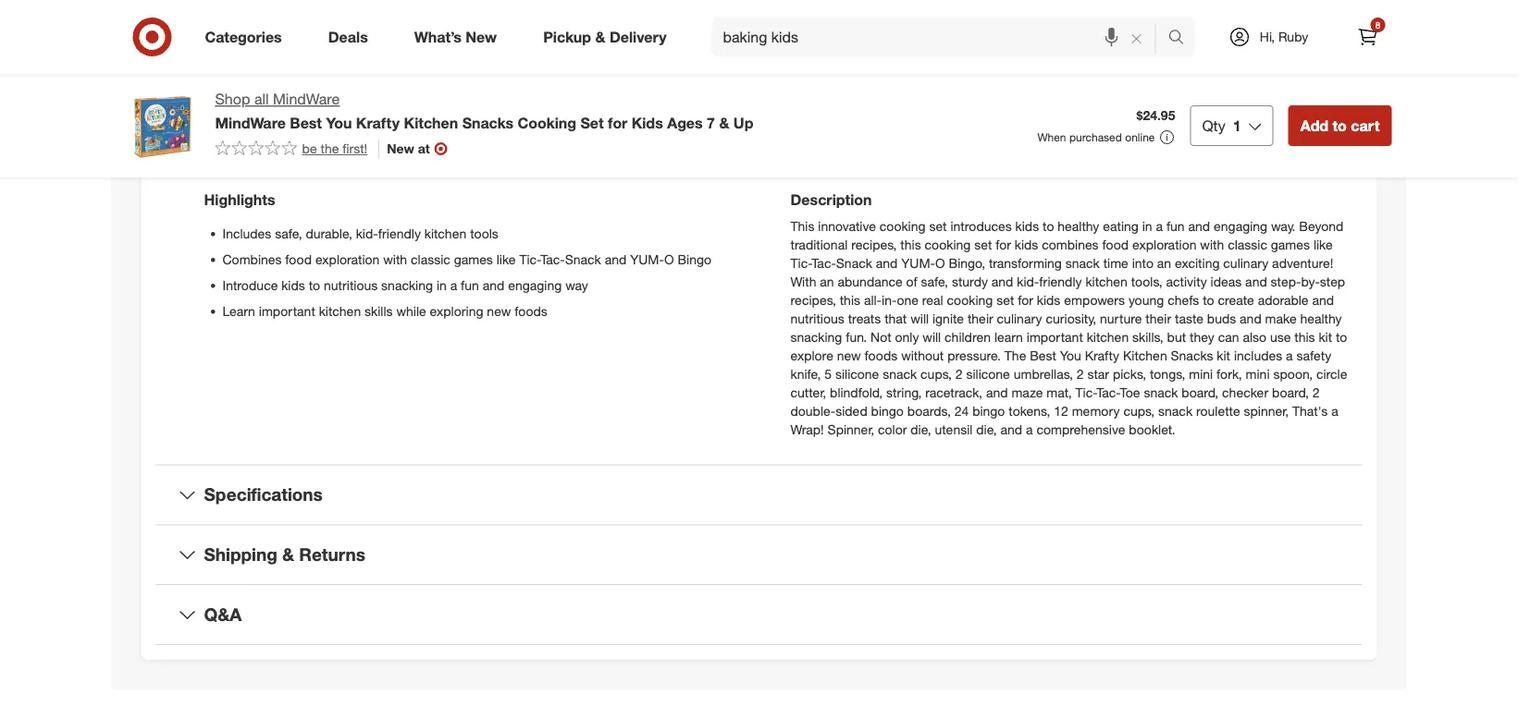 Task type: vqa. For each thing, say whether or not it's contained in the screenshot.
in within Description This innovative cooking set introduces kids to healthy eating in a fun and engaging way. Beyond traditional recipes, this cooking set for kids combines food exploration with classic games like Tic-Tac-Snack and YUM-O Bingo, transforming snack time into an exciting culinary adventure! With an abundance of safe, sturdy and kid-friendly kitchen tools, activity ideas and step-by-step recipes, this all-in-one real cooking set for kids empowers young chefs to create adorable and nutritious treats that will ignite their culinary curiosity, nurture their taste buds and make healthy snacking fun. Not only will children learn important kitchen skills, but they can also use this kit to explore new foods without pressure. The Best You Krafty Kitchen Snacks kit includes a safety knife, 5 silicone snack cups, 2 silicone umbrellas, 2 star picks, tongs, mini fork, mini spoon, circle cutter, blindfold, string, racetrack, and maze mat, Tic-Tac-Toe snack board, checker board, 2 double-sided bingo boards, 24 bingo tokens, 12 memory cups, snack roulette spinner, That's a Wrap! Spinner, color die, utensil die, and a comprehensive booklet.
yes



Task type: locate. For each thing, give the bounding box(es) containing it.
nutritious up explore
[[790, 310, 844, 327]]

& inside shop all mindware mindware best you krafty kitchen snacks cooking set for kids ages 7 & up
[[719, 114, 729, 132]]

o left bingo,
[[935, 255, 945, 271]]

kitchen inside shop all mindware mindware best you krafty kitchen snacks cooking set for kids ages 7 & up
[[404, 114, 458, 132]]

board,
[[1182, 384, 1218, 401], [1272, 384, 1309, 401]]

safe, up real
[[921, 273, 948, 290]]

die, down boards,
[[911, 421, 931, 438]]

0 vertical spatial friendly
[[378, 225, 421, 242]]

kid-
[[356, 225, 378, 242], [1017, 273, 1039, 290]]

best up umbrellas,
[[1030, 347, 1056, 364]]

1 horizontal spatial foods
[[865, 347, 898, 364]]

1 horizontal spatial like
[[1313, 236, 1333, 253]]

transforming
[[989, 255, 1062, 271]]

image gallery element
[[126, 0, 737, 29]]

cutter,
[[790, 384, 826, 401]]

engaging left way
[[508, 277, 562, 293]]

an right into
[[1157, 255, 1171, 271]]

classic up the ideas
[[1228, 236, 1267, 253]]

up
[[733, 114, 753, 132]]

1 horizontal spatial important
[[1027, 329, 1083, 345]]

1 bingo from the left
[[871, 403, 904, 419]]

only
[[895, 329, 919, 345]]

snack up way
[[565, 251, 601, 267]]

recipes,
[[851, 236, 897, 253], [790, 292, 836, 308]]

new
[[487, 303, 511, 319], [837, 347, 861, 364]]

die, right utensil at the bottom of the page
[[976, 421, 997, 438]]

2 vertical spatial cooking
[[947, 292, 993, 308]]

0 vertical spatial best
[[290, 114, 322, 132]]

1 horizontal spatial o
[[935, 255, 945, 271]]

1 horizontal spatial for
[[996, 236, 1011, 253]]

what's new
[[414, 28, 497, 46]]

a
[[1156, 218, 1163, 234], [450, 277, 457, 293], [1286, 347, 1293, 364], [1331, 403, 1338, 419], [1026, 421, 1033, 438]]

ruby
[[1278, 29, 1308, 45]]

1 vertical spatial recipes,
[[790, 292, 836, 308]]

healthy
[[1058, 218, 1099, 234], [1300, 310, 1342, 327]]

and left bingo
[[605, 251, 626, 267]]

and up create
[[1245, 273, 1267, 290]]

eating
[[1103, 218, 1139, 234]]

1 vertical spatial you
[[1060, 347, 1081, 364]]

mini down includes on the right
[[1246, 366, 1270, 382]]

1 horizontal spatial kit
[[1319, 329, 1332, 345]]

bingo,
[[949, 255, 985, 271]]

an
[[1157, 255, 1171, 271], [820, 273, 834, 290]]

0 horizontal spatial krafty
[[356, 114, 400, 132]]

0 vertical spatial you
[[326, 114, 352, 132]]

yum- up of
[[901, 255, 935, 271]]

0 horizontal spatial &
[[282, 544, 294, 566]]

includes safe, durable, kid-friendly kitchen tools
[[222, 225, 498, 242]]

1 board, from the left
[[1182, 384, 1218, 401]]

to
[[1333, 117, 1347, 135], [1043, 218, 1054, 234], [309, 277, 320, 293], [1203, 292, 1214, 308], [1336, 329, 1347, 345]]

bingo
[[678, 251, 711, 267]]

an right with
[[820, 273, 834, 290]]

fun down combines food exploration with classic games like tic-tac-snack and yum-o bingo
[[461, 277, 479, 293]]

learn important kitchen skills while exploring new foods
[[222, 303, 548, 319]]

kit down can
[[1217, 347, 1230, 364]]

combines
[[222, 251, 282, 267]]

a down the tokens,
[[1026, 421, 1033, 438]]

categories link
[[189, 17, 305, 57]]

activity
[[1166, 273, 1207, 290]]

boards,
[[907, 403, 951, 419]]

0 horizontal spatial foods
[[515, 303, 548, 319]]

but
[[1167, 329, 1186, 345]]

& right 7
[[719, 114, 729, 132]]

food up time
[[1102, 236, 1129, 253]]

2 vertical spatial &
[[282, 544, 294, 566]]

0 horizontal spatial 2
[[955, 366, 963, 382]]

o inside description this innovative cooking set introduces kids to healthy eating in a fun and engaging way. beyond traditional recipes, this cooking set for kids combines food exploration with classic games like tic-tac-snack and yum-o bingo, transforming snack time into an exciting culinary adventure! with an abundance of safe, sturdy and kid-friendly kitchen tools, activity ideas and step-by-step recipes, this all-in-one real cooking set for kids empowers young chefs to create adorable and nutritious treats that will ignite their culinary curiosity, nurture their taste buds and make healthy snacking fun. not only will children learn important kitchen skills, but they can also use this kit to explore new foods without pressure. the best you krafty kitchen snacks kit includes a safety knife, 5 silicone snack cups, 2 silicone umbrellas, 2 star picks, tongs, mini fork, mini spoon, circle cutter, blindfold, string, racetrack, and maze mat, tic-tac-toe snack board, checker board, 2 double-sided bingo boards, 24 bingo tokens, 12 memory cups, snack roulette spinner, that's a wrap! spinner, color die, utensil die, and a comprehensive booklet.
[[935, 255, 945, 271]]

use
[[1270, 329, 1291, 345]]

tic-
[[519, 251, 540, 267], [790, 255, 812, 271], [1075, 384, 1096, 401]]

2 horizontal spatial tac-
[[1096, 384, 1120, 401]]

2
[[955, 366, 963, 382], [1077, 366, 1084, 382], [1312, 384, 1320, 401]]

kit up safety
[[1319, 329, 1332, 345]]

for up transforming
[[996, 236, 1011, 253]]

recipes, down innovative
[[851, 236, 897, 253]]

new
[[466, 28, 497, 46], [387, 140, 414, 157]]

snacks down they
[[1171, 347, 1213, 364]]

kitchen down nurture
[[1087, 329, 1129, 345]]

0 horizontal spatial tic-
[[519, 251, 540, 267]]

$24.95
[[1136, 107, 1175, 124]]

yum-
[[630, 251, 664, 267], [901, 255, 935, 271]]

games down way.
[[1271, 236, 1310, 253]]

ideas
[[1211, 273, 1242, 290]]

1 horizontal spatial krafty
[[1085, 347, 1119, 364]]

nutritious up skills
[[324, 277, 378, 293]]

kitchen up the "at" on the top of the page
[[404, 114, 458, 132]]

1 horizontal spatial new
[[837, 347, 861, 364]]

1 vertical spatial nutritious
[[790, 310, 844, 327]]

1 silicone from the left
[[835, 366, 879, 382]]

in-
[[882, 292, 897, 308]]

yum- left bingo
[[630, 251, 664, 267]]

cooking down sturdy
[[947, 292, 993, 308]]

details button
[[156, 125, 1362, 184]]

in up exploring
[[437, 277, 447, 293]]

1 horizontal spatial exploration
[[1132, 236, 1197, 253]]

description this innovative cooking set introduces kids to healthy eating in a fun and engaging way. beyond traditional recipes, this cooking set for kids combines food exploration with classic games like tic-tac-snack and yum-o bingo, transforming snack time into an exciting culinary adventure! with an abundance of safe, sturdy and kid-friendly kitchen tools, activity ideas and step-by-step recipes, this all-in-one real cooking set for kids empowers young chefs to create adorable and nutritious treats that will ignite their culinary curiosity, nurture their taste buds and make healthy snacking fun. not only will children learn important kitchen skills, but they can also use this kit to explore new foods without pressure. the best you krafty kitchen snacks kit includes a safety knife, 5 silicone snack cups, 2 silicone umbrellas, 2 star picks, tongs, mini fork, mini spoon, circle cutter, blindfold, string, racetrack, and maze mat, tic-tac-toe snack board, checker board, 2 double-sided bingo boards, 24 bingo tokens, 12 memory cups, snack roulette spinner, that's a wrap! spinner, color die, utensil die, and a comprehensive booklet.
[[790, 191, 1347, 438]]

this left all-
[[840, 292, 860, 308]]

will down one
[[910, 310, 929, 327]]

combines
[[1042, 236, 1099, 253]]

1 horizontal spatial in
[[1142, 218, 1152, 234]]

1 horizontal spatial die,
[[976, 421, 997, 438]]

new right 'what's'
[[466, 28, 497, 46]]

exploration down includes safe, durable, kid-friendly kitchen tools on the left
[[315, 251, 380, 267]]

games
[[1271, 236, 1310, 253], [454, 251, 493, 267]]

mindware down all
[[215, 114, 286, 132]]

add to cart button
[[1288, 105, 1392, 146]]

kids
[[1015, 218, 1039, 234], [1015, 236, 1038, 253], [281, 277, 305, 293], [1037, 292, 1060, 308]]

0 horizontal spatial bingo
[[871, 403, 904, 419]]

0 horizontal spatial cups,
[[921, 366, 952, 382]]

0 horizontal spatial yum-
[[630, 251, 664, 267]]

0 horizontal spatial die,
[[911, 421, 931, 438]]

1 vertical spatial fun
[[461, 277, 479, 293]]

0 vertical spatial recipes,
[[851, 236, 897, 253]]

curiosity,
[[1046, 310, 1096, 327]]

best up be
[[290, 114, 322, 132]]

shop
[[215, 90, 250, 108]]

and up 'abundance'
[[876, 255, 898, 271]]

healthy up combines
[[1058, 218, 1099, 234]]

2 horizontal spatial tic-
[[1075, 384, 1096, 401]]

in right eating in the right of the page
[[1142, 218, 1152, 234]]

friendly up 'introduce kids to nutritious snacking in a fun and engaging way'
[[378, 225, 421, 242]]

0 vertical spatial set
[[929, 218, 947, 234]]

new left the "at" on the top of the page
[[387, 140, 414, 157]]

0 horizontal spatial in
[[437, 277, 447, 293]]

set down introduces
[[974, 236, 992, 253]]

add
[[1300, 117, 1328, 135]]

1 horizontal spatial games
[[1271, 236, 1310, 253]]

1 vertical spatial culinary
[[997, 310, 1042, 327]]

and
[[1188, 218, 1210, 234], [605, 251, 626, 267], [876, 255, 898, 271], [991, 273, 1013, 290], [1245, 273, 1267, 290], [483, 277, 504, 293], [1312, 292, 1334, 308], [1240, 310, 1262, 327], [986, 384, 1008, 401], [1000, 421, 1022, 438]]

yum- inside description this innovative cooking set introduces kids to healthy eating in a fun and engaging way. beyond traditional recipes, this cooking set for kids combines food exploration with classic games like tic-tac-snack and yum-o bingo, transforming snack time into an exciting culinary adventure! with an abundance of safe, sturdy and kid-friendly kitchen tools, activity ideas and step-by-step recipes, this all-in-one real cooking set for kids empowers young chefs to create adorable and nutritious treats that will ignite their culinary curiosity, nurture their taste buds and make healthy snacking fun. not only will children learn important kitchen skills, but they can also use this kit to explore new foods without pressure. the best you krafty kitchen snacks kit includes a safety knife, 5 silicone snack cups, 2 silicone umbrellas, 2 star picks, tongs, mini fork, mini spoon, circle cutter, blindfold, string, racetrack, and maze mat, tic-tac-toe snack board, checker board, 2 double-sided bingo boards, 24 bingo tokens, 12 memory cups, snack roulette spinner, that's a wrap! spinner, color die, utensil die, and a comprehensive booklet.
[[901, 255, 935, 271]]

krafty up "star"
[[1085, 347, 1119, 364]]

0 vertical spatial new
[[487, 303, 511, 319]]

cooking right innovative
[[879, 218, 926, 234]]

adorable
[[1258, 292, 1309, 308]]

0 vertical spatial mindware
[[273, 90, 340, 108]]

image of mindware best you krafty kitchen snacks cooking set for kids ages 7 & up image
[[126, 89, 200, 163]]

1 vertical spatial set
[[974, 236, 992, 253]]

fun up exciting
[[1166, 218, 1185, 234]]

0 vertical spatial culinary
[[1223, 255, 1268, 271]]

kitchen inside description this innovative cooking set introduces kids to healthy eating in a fun and engaging way. beyond traditional recipes, this cooking set for kids combines food exploration with classic games like tic-tac-snack and yum-o bingo, transforming snack time into an exciting culinary adventure! with an abundance of safe, sturdy and kid-friendly kitchen tools, activity ideas and step-by-step recipes, this all-in-one real cooking set for kids empowers young chefs to create adorable and nutritious treats that will ignite their culinary curiosity, nurture their taste buds and make healthy snacking fun. not only will children learn important kitchen skills, but they can also use this kit to explore new foods without pressure. the best you krafty kitchen snacks kit includes a safety knife, 5 silicone snack cups, 2 silicone umbrellas, 2 star picks, tongs, mini fork, mini spoon, circle cutter, blindfold, string, racetrack, and maze mat, tic-tac-toe snack board, checker board, 2 double-sided bingo boards, 24 bingo tokens, 12 memory cups, snack roulette spinner, that's a wrap! spinner, color die, utensil die, and a comprehensive booklet.
[[1123, 347, 1167, 364]]

friendly down combines
[[1039, 273, 1082, 290]]

for down transforming
[[1018, 292, 1033, 308]]

mindware best you krafty kitchen snacks cooking set for kids ages 7 & up, 4 of 5 image
[[126, 0, 424, 24]]

best
[[290, 114, 322, 132], [1030, 347, 1056, 364]]

0 horizontal spatial engaging
[[508, 277, 562, 293]]

o left bingo
[[664, 251, 674, 267]]

to inside "button"
[[1333, 117, 1347, 135]]

like down beyond at the top right
[[1313, 236, 1333, 253]]

combines food exploration with classic games like tic-tac-snack and yum-o bingo
[[222, 251, 711, 267]]

& left returns at the bottom left of the page
[[282, 544, 294, 566]]

snacking up explore
[[790, 329, 842, 345]]

new right exploring
[[487, 303, 511, 319]]

die,
[[911, 421, 931, 438], [976, 421, 997, 438]]

innovative
[[818, 218, 876, 234]]

1 vertical spatial for
[[996, 236, 1011, 253]]

1 vertical spatial krafty
[[1085, 347, 1119, 364]]

1 die, from the left
[[911, 421, 931, 438]]

0 vertical spatial kitchen
[[404, 114, 458, 132]]

mindware right all
[[273, 90, 340, 108]]

0 horizontal spatial their
[[968, 310, 993, 327]]

tac-
[[540, 251, 565, 267], [812, 255, 836, 271], [1096, 384, 1120, 401]]

& inside dropdown button
[[282, 544, 294, 566]]

bingo up color
[[871, 403, 904, 419]]

1 horizontal spatial bingo
[[972, 403, 1005, 419]]

purchased
[[1069, 130, 1122, 144]]

adventure!
[[1272, 255, 1333, 271]]

engaging left way.
[[1214, 218, 1267, 234]]

7
[[707, 114, 715, 132]]

2 die, from the left
[[976, 421, 997, 438]]

foods inside description this innovative cooking set introduces kids to healthy eating in a fun and engaging way. beyond traditional recipes, this cooking set for kids combines food exploration with classic games like tic-tac-snack and yum-o bingo, transforming snack time into an exciting culinary adventure! with an abundance of safe, sturdy and kid-friendly kitchen tools, activity ideas and step-by-step recipes, this all-in-one real cooking set for kids empowers young chefs to create adorable and nutritious treats that will ignite their culinary curiosity, nurture their taste buds and make healthy snacking fun. not only will children learn important kitchen skills, but they can also use this kit to explore new foods without pressure. the best you krafty kitchen snacks kit includes a safety knife, 5 silicone snack cups, 2 silicone umbrellas, 2 star picks, tongs, mini fork, mini spoon, circle cutter, blindfold, string, racetrack, and maze mat, tic-tac-toe snack board, checker board, 2 double-sided bingo boards, 24 bingo tokens, 12 memory cups, snack roulette spinner, that's a wrap! spinner, color die, utensil die, and a comprehensive booklet.
[[865, 347, 898, 364]]

explore
[[790, 347, 833, 364]]

kid- inside description this innovative cooking set introduces kids to healthy eating in a fun and engaging way. beyond traditional recipes, this cooking set for kids combines food exploration with classic games like tic-tac-snack and yum-o bingo, transforming snack time into an exciting culinary adventure! with an abundance of safe, sturdy and kid-friendly kitchen tools, activity ideas and step-by-step recipes, this all-in-one real cooking set for kids empowers young chefs to create adorable and nutritious treats that will ignite their culinary curiosity, nurture their taste buds and make healthy snacking fun. not only will children learn important kitchen skills, but they can also use this kit to explore new foods without pressure. the best you krafty kitchen snacks kit includes a safety knife, 5 silicone snack cups, 2 silicone umbrellas, 2 star picks, tongs, mini fork, mini spoon, circle cutter, blindfold, string, racetrack, and maze mat, tic-tac-toe snack board, checker board, 2 double-sided bingo boards, 24 bingo tokens, 12 memory cups, snack roulette spinner, that's a wrap! spinner, color die, utensil die, and a comprehensive booklet.
[[1017, 273, 1039, 290]]

abundance
[[838, 273, 903, 290]]

in inside description this innovative cooking set introduces kids to healthy eating in a fun and engaging way. beyond traditional recipes, this cooking set for kids combines food exploration with classic games like tic-tac-snack and yum-o bingo, transforming snack time into an exciting culinary adventure! with an abundance of safe, sturdy and kid-friendly kitchen tools, activity ideas and step-by-step recipes, this all-in-one real cooking set for kids empowers young chefs to create adorable and nutritious treats that will ignite their culinary curiosity, nurture their taste buds and make healthy snacking fun. not only will children learn important kitchen skills, but they can also use this kit to explore new foods without pressure. the best you krafty kitchen snacks kit includes a safety knife, 5 silicone snack cups, 2 silicone umbrellas, 2 star picks, tongs, mini fork, mini spoon, circle cutter, blindfold, string, racetrack, and maze mat, tic-tac-toe snack board, checker board, 2 double-sided bingo boards, 24 bingo tokens, 12 memory cups, snack roulette spinner, that's a wrap! spinner, color die, utensil die, and a comprehensive booklet.
[[1142, 218, 1152, 234]]

healthy up safety
[[1300, 310, 1342, 327]]

important
[[259, 303, 315, 319], [1027, 329, 1083, 345]]

0 vertical spatial &
[[595, 28, 605, 46]]

0 horizontal spatial board,
[[1182, 384, 1218, 401]]

silicone up "blindfold,"
[[835, 366, 879, 382]]

0 horizontal spatial important
[[259, 303, 315, 319]]

with up exciting
[[1200, 236, 1224, 253]]

foods down "not"
[[865, 347, 898, 364]]

&
[[595, 28, 605, 46], [719, 114, 729, 132], [282, 544, 294, 566]]

krafty up first!
[[356, 114, 400, 132]]

to right add
[[1333, 117, 1347, 135]]

1 horizontal spatial friendly
[[1039, 273, 1082, 290]]

kitchen down time
[[1085, 273, 1128, 290]]

snacks inside description this innovative cooking set introduces kids to healthy eating in a fun and engaging way. beyond traditional recipes, this cooking set for kids combines food exploration with classic games like tic-tac-snack and yum-o bingo, transforming snack time into an exciting culinary adventure! with an abundance of safe, sturdy and kid-friendly kitchen tools, activity ideas and step-by-step recipes, this all-in-one real cooking set for kids empowers young chefs to create adorable and nutritious treats that will ignite their culinary curiosity, nurture their taste buds and make healthy snacking fun. not only will children learn important kitchen skills, but they can also use this kit to explore new foods without pressure. the best you krafty kitchen snacks kit includes a safety knife, 5 silicone snack cups, 2 silicone umbrellas, 2 star picks, tongs, mini fork, mini spoon, circle cutter, blindfold, string, racetrack, and maze mat, tic-tac-toe snack board, checker board, 2 double-sided bingo boards, 24 bingo tokens, 12 memory cups, snack roulette spinner, that's a wrap! spinner, color die, utensil die, and a comprehensive booklet.
[[1171, 347, 1213, 364]]

online
[[1125, 130, 1155, 144]]

you up be the first!
[[326, 114, 352, 132]]

2 mini from the left
[[1246, 366, 1270, 382]]

foods right exploring
[[515, 303, 548, 319]]

1 horizontal spatial their
[[1145, 310, 1171, 327]]

sturdy
[[952, 273, 988, 290]]

1 vertical spatial best
[[1030, 347, 1056, 364]]

this
[[790, 218, 814, 234]]

1 vertical spatial engaging
[[508, 277, 562, 293]]

2 left "star"
[[1077, 366, 1084, 382]]

& for returns
[[282, 544, 294, 566]]

ages
[[667, 114, 703, 132]]

1 vertical spatial snacks
[[1171, 347, 1213, 364]]

step-
[[1271, 273, 1301, 290]]

while
[[396, 303, 426, 319]]

1 horizontal spatial with
[[1200, 236, 1224, 253]]

silicone down pressure.
[[966, 366, 1010, 382]]

1 horizontal spatial &
[[595, 28, 605, 46]]

0 horizontal spatial you
[[326, 114, 352, 132]]

kitchen left skills
[[319, 303, 361, 319]]

cups, down without
[[921, 366, 952, 382]]

0 horizontal spatial mini
[[1189, 366, 1213, 382]]

pressure.
[[947, 347, 1001, 364]]

kid- right the durable,
[[356, 225, 378, 242]]

0 horizontal spatial best
[[290, 114, 322, 132]]

1 horizontal spatial new
[[466, 28, 497, 46]]

1 vertical spatial in
[[437, 277, 447, 293]]

1
[[1233, 117, 1241, 135]]

1 horizontal spatial classic
[[1228, 236, 1267, 253]]

1 horizontal spatial nutritious
[[790, 310, 844, 327]]

empowers
[[1064, 292, 1125, 308]]

culinary
[[1223, 255, 1268, 271], [997, 310, 1042, 327]]

q&a
[[204, 604, 242, 625]]

picks,
[[1113, 366, 1146, 382]]

tools,
[[1131, 273, 1162, 290]]

friendly inside description this innovative cooking set introduces kids to healthy eating in a fun and engaging way. beyond traditional recipes, this cooking set for kids combines food exploration with classic games like tic-tac-snack and yum-o bingo, transforming snack time into an exciting culinary adventure! with an abundance of safe, sturdy and kid-friendly kitchen tools, activity ideas and step-by-step recipes, this all-in-one real cooking set for kids empowers young chefs to create adorable and nutritious treats that will ignite their culinary curiosity, nurture their taste buds and make healthy snacking fun. not only will children learn important kitchen skills, but they can also use this kit to explore new foods without pressure. the best you krafty kitchen snacks kit includes a safety knife, 5 silicone snack cups, 2 silicone umbrellas, 2 star picks, tongs, mini fork, mini spoon, circle cutter, blindfold, string, racetrack, and maze mat, tic-tac-toe snack board, checker board, 2 double-sided bingo boards, 24 bingo tokens, 12 memory cups, snack roulette spinner, that's a wrap! spinner, color die, utensil die, and a comprehensive booklet.
[[1039, 273, 1082, 290]]

1 mini from the left
[[1189, 366, 1213, 382]]

culinary up learn
[[997, 310, 1042, 327]]

like down tools
[[497, 251, 516, 267]]

pickup
[[543, 28, 591, 46]]

0 horizontal spatial snacks
[[462, 114, 513, 132]]

snacks left 'cooking'
[[462, 114, 513, 132]]

0 vertical spatial fun
[[1166, 218, 1185, 234]]

games down tools
[[454, 251, 493, 267]]

1 horizontal spatial safe,
[[921, 273, 948, 290]]

make
[[1265, 310, 1297, 327]]

0 horizontal spatial for
[[608, 114, 627, 132]]

treats
[[848, 310, 881, 327]]

mini left fork,
[[1189, 366, 1213, 382]]

1 their from the left
[[968, 310, 993, 327]]

1 vertical spatial foods
[[865, 347, 898, 364]]

0 horizontal spatial tac-
[[540, 251, 565, 267]]

a right that's
[[1331, 403, 1338, 419]]

2 up racetrack,
[[955, 366, 963, 382]]

2 horizontal spatial &
[[719, 114, 729, 132]]

0 horizontal spatial recipes,
[[790, 292, 836, 308]]

you up umbrellas,
[[1060, 347, 1081, 364]]

double-
[[790, 403, 835, 419]]

1 horizontal spatial snack
[[836, 255, 872, 271]]

1 horizontal spatial engaging
[[1214, 218, 1267, 234]]

0 vertical spatial nutritious
[[324, 277, 378, 293]]

exploration up into
[[1132, 236, 1197, 253]]

1 vertical spatial cups,
[[1123, 403, 1155, 419]]

new down fun.
[[837, 347, 861, 364]]

1 vertical spatial healthy
[[1300, 310, 1342, 327]]

kid- down transforming
[[1017, 273, 1039, 290]]

details
[[204, 143, 262, 164]]

0 horizontal spatial new
[[487, 303, 511, 319]]

0 horizontal spatial kit
[[1217, 347, 1230, 364]]

0 vertical spatial safe,
[[275, 225, 302, 242]]

when
[[1037, 130, 1066, 144]]

includes
[[1234, 347, 1282, 364]]

engaging inside description this innovative cooking set introduces kids to healthy eating in a fun and engaging way. beyond traditional recipes, this cooking set for kids combines food exploration with classic games like tic-tac-snack and yum-o bingo, transforming snack time into an exciting culinary adventure! with an abundance of safe, sturdy and kid-friendly kitchen tools, activity ideas and step-by-step recipes, this all-in-one real cooking set for kids empowers young chefs to create adorable and nutritious treats that will ignite their culinary curiosity, nurture their taste buds and make healthy snacking fun. not only will children learn important kitchen skills, but they can also use this kit to explore new foods without pressure. the best you krafty kitchen snacks kit includes a safety knife, 5 silicone snack cups, 2 silicone umbrellas, 2 star picks, tongs, mini fork, mini spoon, circle cutter, blindfold, string, racetrack, and maze mat, tic-tac-toe snack board, checker board, 2 double-sided bingo boards, 24 bingo tokens, 12 memory cups, snack roulette spinner, that's a wrap! spinner, color die, utensil die, and a comprehensive booklet.
[[1214, 218, 1267, 234]]

set up learn
[[996, 292, 1014, 308]]

0 horizontal spatial games
[[454, 251, 493, 267]]

1 horizontal spatial tic-
[[790, 255, 812, 271]]

0 horizontal spatial nutritious
[[324, 277, 378, 293]]

kitchen down skills,
[[1123, 347, 1167, 364]]

0 horizontal spatial snacking
[[381, 277, 433, 293]]

12
[[1054, 403, 1068, 419]]

nurture
[[1100, 310, 1142, 327]]

exploring
[[430, 303, 483, 319]]

board, up 'roulette'
[[1182, 384, 1218, 401]]

1 horizontal spatial silicone
[[966, 366, 1010, 382]]

0 horizontal spatial classic
[[411, 251, 450, 267]]

cups, down toe
[[1123, 403, 1155, 419]]

for inside shop all mindware mindware best you krafty kitchen snacks cooking set for kids ages 7 & up
[[608, 114, 627, 132]]

1 horizontal spatial best
[[1030, 347, 1056, 364]]

bingo right 24
[[972, 403, 1005, 419]]

taste
[[1175, 310, 1203, 327]]

cooking up bingo,
[[925, 236, 971, 253]]

1 vertical spatial &
[[719, 114, 729, 132]]



Task type: describe. For each thing, give the bounding box(es) containing it.
to up buds
[[1203, 292, 1214, 308]]

snack down the tongs,
[[1144, 384, 1178, 401]]

a up exploring
[[450, 277, 457, 293]]

not
[[871, 329, 891, 345]]

24
[[954, 403, 969, 419]]

be the first! link
[[215, 140, 367, 158]]

this up safety
[[1294, 329, 1315, 345]]

also
[[1243, 329, 1266, 345]]

0 horizontal spatial culinary
[[997, 310, 1042, 327]]

spinner,
[[1244, 403, 1289, 419]]

way
[[565, 277, 588, 293]]

skills
[[365, 303, 393, 319]]

set
[[580, 114, 604, 132]]

new inside description this innovative cooking set introduces kids to healthy eating in a fun and engaging way. beyond traditional recipes, this cooking set for kids combines food exploration with classic games like tic-tac-snack and yum-o bingo, transforming snack time into an exciting culinary adventure! with an abundance of safe, sturdy and kid-friendly kitchen tools, activity ideas and step-by-step recipes, this all-in-one real cooking set for kids empowers young chefs to create adorable and nutritious treats that will ignite their culinary curiosity, nurture their taste buds and make healthy snacking fun. not only will children learn important kitchen skills, but they can also use this kit to explore new foods without pressure. the best you krafty kitchen snacks kit includes a safety knife, 5 silicone snack cups, 2 silicone umbrellas, 2 star picks, tongs, mini fork, mini spoon, circle cutter, blindfold, string, racetrack, and maze mat, tic-tac-toe snack board, checker board, 2 double-sided bingo boards, 24 bingo tokens, 12 memory cups, snack roulette spinner, that's a wrap! spinner, color die, utensil die, and a comprehensive booklet.
[[837, 347, 861, 364]]

highlights
[[204, 191, 275, 209]]

tokens,
[[1009, 403, 1050, 419]]

learn
[[994, 329, 1023, 345]]

with
[[790, 273, 816, 290]]

0 horizontal spatial friendly
[[378, 225, 421, 242]]

knife,
[[790, 366, 821, 382]]

racetrack,
[[925, 384, 982, 401]]

real
[[922, 292, 943, 308]]

snacks inside shop all mindware mindware best you krafty kitchen snacks cooking set for kids ages 7 & up
[[462, 114, 513, 132]]

includes
[[222, 225, 271, 242]]

snacking inside description this innovative cooking set introduces kids to healthy eating in a fun and engaging way. beyond traditional recipes, this cooking set for kids combines food exploration with classic games like tic-tac-snack and yum-o bingo, transforming snack time into an exciting culinary adventure! with an abundance of safe, sturdy and kid-friendly kitchen tools, activity ideas and step-by-step recipes, this all-in-one real cooking set for kids empowers young chefs to create adorable and nutritious treats that will ignite their culinary curiosity, nurture their taste buds and make healthy snacking fun. not only will children learn important kitchen skills, but they can also use this kit to explore new foods without pressure. the best you krafty kitchen snacks kit includes a safety knife, 5 silicone snack cups, 2 silicone umbrellas, 2 star picks, tongs, mini fork, mini spoon, circle cutter, blindfold, string, racetrack, and maze mat, tic-tac-toe snack board, checker board, 2 double-sided bingo boards, 24 bingo tokens, 12 memory cups, snack roulette spinner, that's a wrap! spinner, color die, utensil die, and a comprehensive booklet.
[[790, 329, 842, 345]]

returns
[[299, 544, 365, 566]]

like inside description this innovative cooking set introduces kids to healthy eating in a fun and engaging way. beyond traditional recipes, this cooking set for kids combines food exploration with classic games like tic-tac-snack and yum-o bingo, transforming snack time into an exciting culinary adventure! with an abundance of safe, sturdy and kid-friendly kitchen tools, activity ideas and step-by-step recipes, this all-in-one real cooking set for kids empowers young chefs to create adorable and nutritious treats that will ignite their culinary curiosity, nurture their taste buds and make healthy snacking fun. not only will children learn important kitchen skills, but they can also use this kit to explore new foods without pressure. the best you krafty kitchen snacks kit includes a safety knife, 5 silicone snack cups, 2 silicone umbrellas, 2 star picks, tongs, mini fork, mini spoon, circle cutter, blindfold, string, racetrack, and maze mat, tic-tac-toe snack board, checker board, 2 double-sided bingo boards, 24 bingo tokens, 12 memory cups, snack roulette spinner, that's a wrap! spinner, color die, utensil die, and a comprehensive booklet.
[[1313, 236, 1333, 253]]

and down step
[[1312, 292, 1334, 308]]

1 horizontal spatial tac-
[[812, 255, 836, 271]]

2 vertical spatial for
[[1018, 292, 1033, 308]]

best inside shop all mindware mindware best you krafty kitchen snacks cooking set for kids ages 7 & up
[[290, 114, 322, 132]]

be the first!
[[302, 140, 367, 157]]

0 vertical spatial kit
[[1319, 329, 1332, 345]]

cooking
[[518, 114, 576, 132]]

2 bingo from the left
[[972, 403, 1005, 419]]

fork,
[[1217, 366, 1242, 382]]

umbrellas,
[[1014, 366, 1073, 382]]

to up circle
[[1336, 329, 1347, 345]]

string,
[[886, 384, 922, 401]]

snack inside description this innovative cooking set introduces kids to healthy eating in a fun and engaging way. beyond traditional recipes, this cooking set for kids combines food exploration with classic games like tic-tac-snack and yum-o bingo, transforming snack time into an exciting culinary adventure! with an abundance of safe, sturdy and kid-friendly kitchen tools, activity ideas and step-by-step recipes, this all-in-one real cooking set for kids empowers young chefs to create adorable and nutritious treats that will ignite their culinary curiosity, nurture their taste buds and make healthy snacking fun. not only will children learn important kitchen skills, but they can also use this kit to explore new foods without pressure. the best you krafty kitchen snacks kit includes a safety knife, 5 silicone snack cups, 2 silicone umbrellas, 2 star picks, tongs, mini fork, mini spoon, circle cutter, blindfold, string, racetrack, and maze mat, tic-tac-toe snack board, checker board, 2 double-sided bingo boards, 24 bingo tokens, 12 memory cups, snack roulette spinner, that's a wrap! spinner, color die, utensil die, and a comprehensive booklet.
[[836, 255, 872, 271]]

time
[[1103, 255, 1128, 271]]

0 horizontal spatial like
[[497, 251, 516, 267]]

1 horizontal spatial cups,
[[1123, 403, 1155, 419]]

0 vertical spatial cooking
[[879, 218, 926, 234]]

best inside description this innovative cooking set introduces kids to healthy eating in a fun and engaging way. beyond traditional recipes, this cooking set for kids combines food exploration with classic games like tic-tac-snack and yum-o bingo, transforming snack time into an exciting culinary adventure! with an abundance of safe, sturdy and kid-friendly kitchen tools, activity ideas and step-by-step recipes, this all-in-one real cooking set for kids empowers young chefs to create adorable and nutritious treats that will ignite their culinary curiosity, nurture their taste buds and make healthy snacking fun. not only will children learn important kitchen skills, but they can also use this kit to explore new foods without pressure. the best you krafty kitchen snacks kit includes a safety knife, 5 silicone snack cups, 2 silicone umbrellas, 2 star picks, tongs, mini fork, mini spoon, circle cutter, blindfold, string, racetrack, and maze mat, tic-tac-toe snack board, checker board, 2 double-sided bingo boards, 24 bingo tokens, 12 memory cups, snack roulette spinner, that's a wrap! spinner, color die, utensil die, and a comprehensive booklet.
[[1030, 347, 1056, 364]]

0 vertical spatial new
[[466, 28, 497, 46]]

0 horizontal spatial set
[[929, 218, 947, 234]]

cart
[[1351, 117, 1380, 135]]

1 vertical spatial mindware
[[215, 114, 286, 132]]

food inside description this innovative cooking set introduces kids to healthy eating in a fun and engaging way. beyond traditional recipes, this cooking set for kids combines food exploration with classic games like tic-tac-snack and yum-o bingo, transforming snack time into an exciting culinary adventure! with an abundance of safe, sturdy and kid-friendly kitchen tools, activity ideas and step-by-step recipes, this all-in-one real cooking set for kids empowers young chefs to create adorable and nutritious treats that will ignite their culinary curiosity, nurture their taste buds and make healthy snacking fun. not only will children learn important kitchen skills, but they can also use this kit to explore new foods without pressure. the best you krafty kitchen snacks kit includes a safety knife, 5 silicone snack cups, 2 silicone umbrellas, 2 star picks, tongs, mini fork, mini spoon, circle cutter, blindfold, string, racetrack, and maze mat, tic-tac-toe snack board, checker board, 2 double-sided bingo boards, 24 bingo tokens, 12 memory cups, snack roulette spinner, that's a wrap! spinner, color die, utensil die, and a comprehensive booklet.
[[1102, 236, 1129, 253]]

qty 1
[[1202, 117, 1241, 135]]

shipping & returns button
[[156, 526, 1362, 585]]

snack up string,
[[883, 366, 917, 382]]

one
[[897, 292, 918, 308]]

what's new link
[[398, 17, 520, 57]]

to up combines
[[1043, 218, 1054, 234]]

and up also
[[1240, 310, 1262, 327]]

toe
[[1120, 384, 1140, 401]]

maze
[[1011, 384, 1043, 401]]

2 board, from the left
[[1272, 384, 1309, 401]]

krafty inside shop all mindware mindware best you krafty kitchen snacks cooking set for kids ages 7 & up
[[356, 114, 400, 132]]

create
[[1218, 292, 1254, 308]]

8
[[1375, 19, 1380, 31]]

blindfold,
[[830, 384, 883, 401]]

mat,
[[1046, 384, 1072, 401]]

deals link
[[312, 17, 391, 57]]

can
[[1218, 329, 1239, 345]]

a right eating in the right of the page
[[1156, 218, 1163, 234]]

deals
[[328, 28, 368, 46]]

1 horizontal spatial set
[[974, 236, 992, 253]]

shipping & returns
[[204, 544, 365, 566]]

categories
[[205, 28, 282, 46]]

add to cart
[[1300, 117, 1380, 135]]

first!
[[343, 140, 367, 157]]

wrap!
[[790, 421, 824, 438]]

the
[[321, 140, 339, 157]]

safe, inside description this innovative cooking set introduces kids to healthy eating in a fun and engaging way. beyond traditional recipes, this cooking set for kids combines food exploration with classic games like tic-tac-snack and yum-o bingo, transforming snack time into an exciting culinary adventure! with an abundance of safe, sturdy and kid-friendly kitchen tools, activity ideas and step-by-step recipes, this all-in-one real cooking set for kids empowers young chefs to create adorable and nutritious treats that will ignite their culinary curiosity, nurture their taste buds and make healthy snacking fun. not only will children learn important kitchen skills, but they can also use this kit to explore new foods without pressure. the best you krafty kitchen snacks kit includes a safety knife, 5 silicone snack cups, 2 silicone umbrellas, 2 star picks, tongs, mini fork, mini spoon, circle cutter, blindfold, string, racetrack, and maze mat, tic-tac-toe snack board, checker board, 2 double-sided bingo boards, 24 bingo tokens, 12 memory cups, snack roulette spinner, that's a wrap! spinner, color die, utensil die, and a comprehensive booklet.
[[921, 273, 948, 290]]

that's
[[1292, 403, 1328, 419]]

checker
[[1222, 384, 1268, 401]]

booklet.
[[1129, 421, 1176, 438]]

What can we help you find? suggestions appear below search field
[[712, 17, 1173, 57]]

to down the durable,
[[309, 277, 320, 293]]

0 horizontal spatial with
[[383, 251, 407, 267]]

0 horizontal spatial an
[[820, 273, 834, 290]]

you inside shop all mindware mindware best you krafty kitchen snacks cooking set for kids ages 7 & up
[[326, 114, 352, 132]]

hi, ruby
[[1260, 29, 1308, 45]]

with inside description this innovative cooking set introduces kids to healthy eating in a fun and engaging way. beyond traditional recipes, this cooking set for kids combines food exploration with classic games like tic-tac-snack and yum-o bingo, transforming snack time into an exciting culinary adventure! with an abundance of safe, sturdy and kid-friendly kitchen tools, activity ideas and step-by-step recipes, this all-in-one real cooking set for kids empowers young chefs to create adorable and nutritious treats that will ignite their culinary curiosity, nurture their taste buds and make healthy snacking fun. not only will children learn important kitchen skills, but they can also use this kit to explore new foods without pressure. the best you krafty kitchen snacks kit includes a safety knife, 5 silicone snack cups, 2 silicone umbrellas, 2 star picks, tongs, mini fork, mini spoon, circle cutter, blindfold, string, racetrack, and maze mat, tic-tac-toe snack board, checker board, 2 double-sided bingo boards, 24 bingo tokens, 12 memory cups, snack roulette spinner, that's a wrap! spinner, color die, utensil die, and a comprehensive booklet.
[[1200, 236, 1224, 253]]

kitchen up combines food exploration with classic games like tic-tac-snack and yum-o bingo
[[424, 225, 466, 242]]

0 horizontal spatial kid-
[[356, 225, 378, 242]]

about
[[682, 68, 743, 94]]

learn
[[222, 303, 255, 319]]

important inside description this innovative cooking set introduces kids to healthy eating in a fun and engaging way. beyond traditional recipes, this cooking set for kids combines food exploration with classic games like tic-tac-snack and yum-o bingo, transforming snack time into an exciting culinary adventure! with an abundance of safe, sturdy and kid-friendly kitchen tools, activity ideas and step-by-step recipes, this all-in-one real cooking set for kids empowers young chefs to create adorable and nutritious treats that will ignite their culinary curiosity, nurture their taste buds and make healthy snacking fun. not only will children learn important kitchen skills, but they can also use this kit to explore new foods without pressure. the best you krafty kitchen snacks kit includes a safety knife, 5 silicone snack cups, 2 silicone umbrellas, 2 star picks, tongs, mini fork, mini spoon, circle cutter, blindfold, string, racetrack, and maze mat, tic-tac-toe snack board, checker board, 2 double-sided bingo boards, 24 bingo tokens, 12 memory cups, snack roulette spinner, that's a wrap! spinner, color die, utensil die, and a comprehensive booklet.
[[1027, 329, 1083, 345]]

and left maze
[[986, 384, 1008, 401]]

and down transforming
[[991, 273, 1013, 290]]

2 silicone from the left
[[966, 366, 1010, 382]]

memory
[[1072, 403, 1120, 419]]

games inside description this innovative cooking set introduces kids to healthy eating in a fun and engaging way. beyond traditional recipes, this cooking set for kids combines food exploration with classic games like tic-tac-snack and yum-o bingo, transforming snack time into an exciting culinary adventure! with an abundance of safe, sturdy and kid-friendly kitchen tools, activity ideas and step-by-step recipes, this all-in-one real cooking set for kids empowers young chefs to create adorable and nutritious treats that will ignite their culinary curiosity, nurture their taste buds and make healthy snacking fun. not only will children learn important kitchen skills, but they can also use this kit to explore new foods without pressure. the best you krafty kitchen snacks kit includes a safety knife, 5 silicone snack cups, 2 silicone umbrellas, 2 star picks, tongs, mini fork, mini spoon, circle cutter, blindfold, string, racetrack, and maze mat, tic-tac-toe snack board, checker board, 2 double-sided bingo boards, 24 bingo tokens, 12 memory cups, snack roulette spinner, that's a wrap! spinner, color die, utensil die, and a comprehensive booklet.
[[1271, 236, 1310, 253]]

2 their from the left
[[1145, 310, 1171, 327]]

and up exciting
[[1188, 218, 1210, 234]]

snack up "booklet."
[[1158, 403, 1192, 419]]

& for delivery
[[595, 28, 605, 46]]

nutritious inside description this innovative cooking set introduces kids to healthy eating in a fun and engaging way. beyond traditional recipes, this cooking set for kids combines food exploration with classic games like tic-tac-snack and yum-o bingo, transforming snack time into an exciting culinary adventure! with an abundance of safe, sturdy and kid-friendly kitchen tools, activity ideas and step-by-step recipes, this all-in-one real cooking set for kids empowers young chefs to create adorable and nutritious treats that will ignite their culinary curiosity, nurture their taste buds and make healthy snacking fun. not only will children learn important kitchen skills, but they can also use this kit to explore new foods without pressure. the best you krafty kitchen snacks kit includes a safety knife, 5 silicone snack cups, 2 silicone umbrellas, 2 star picks, tongs, mini fork, mini spoon, circle cutter, blindfold, string, racetrack, and maze mat, tic-tac-toe snack board, checker board, 2 double-sided bingo boards, 24 bingo tokens, 12 memory cups, snack roulette spinner, that's a wrap! spinner, color die, utensil die, and a comprehensive booklet.
[[790, 310, 844, 327]]

2 vertical spatial set
[[996, 292, 1014, 308]]

ignite
[[932, 310, 964, 327]]

0 vertical spatial important
[[259, 303, 315, 319]]

and down the tokens,
[[1000, 421, 1022, 438]]

krafty inside description this innovative cooking set introduces kids to healthy eating in a fun and engaging way. beyond traditional recipes, this cooking set for kids combines food exploration with classic games like tic-tac-snack and yum-o bingo, transforming snack time into an exciting culinary adventure! with an abundance of safe, sturdy and kid-friendly kitchen tools, activity ideas and step-by-step recipes, this all-in-one real cooking set for kids empowers young chefs to create adorable and nutritious treats that will ignite their culinary curiosity, nurture their taste buds and make healthy snacking fun. not only will children learn important kitchen skills, but they can also use this kit to explore new foods without pressure. the best you krafty kitchen snacks kit includes a safety knife, 5 silicone snack cups, 2 silicone umbrellas, 2 star picks, tongs, mini fork, mini spoon, circle cutter, blindfold, string, racetrack, and maze mat, tic-tac-toe snack board, checker board, 2 double-sided bingo boards, 24 bingo tokens, 12 memory cups, snack roulette spinner, that's a wrap! spinner, color die, utensil die, and a comprehensive booklet.
[[1085, 347, 1119, 364]]

snack down combines
[[1065, 255, 1100, 271]]

they
[[1190, 329, 1214, 345]]

classic inside description this innovative cooking set introduces kids to healthy eating in a fun and engaging way. beyond traditional recipes, this cooking set for kids combines food exploration with classic games like tic-tac-snack and yum-o bingo, transforming snack time into an exciting culinary adventure! with an abundance of safe, sturdy and kid-friendly kitchen tools, activity ideas and step-by-step recipes, this all-in-one real cooking set for kids empowers young chefs to create adorable and nutritious treats that will ignite their culinary curiosity, nurture their taste buds and make healthy snacking fun. not only will children learn important kitchen skills, but they can also use this kit to explore new foods without pressure. the best you krafty kitchen snacks kit includes a safety knife, 5 silicone snack cups, 2 silicone umbrellas, 2 star picks, tongs, mini fork, mini spoon, circle cutter, blindfold, string, racetrack, and maze mat, tic-tac-toe snack board, checker board, 2 double-sided bingo boards, 24 bingo tokens, 12 memory cups, snack roulette spinner, that's a wrap! spinner, color die, utensil die, and a comprehensive booklet.
[[1228, 236, 1267, 253]]

shipping
[[204, 544, 277, 566]]

and down combines food exploration with classic games like tic-tac-snack and yum-o bingo
[[483, 277, 504, 293]]

0 horizontal spatial exploration
[[315, 251, 380, 267]]

this left item
[[749, 68, 786, 94]]

specifications
[[204, 484, 323, 506]]

0 horizontal spatial snack
[[565, 251, 601, 267]]

1 horizontal spatial an
[[1157, 255, 1171, 271]]

0 horizontal spatial safe,
[[275, 225, 302, 242]]

chefs
[[1168, 292, 1199, 308]]

1 horizontal spatial culinary
[[1223, 255, 1268, 271]]

skills,
[[1132, 329, 1163, 345]]

comprehensive
[[1036, 421, 1125, 438]]

without
[[901, 347, 944, 364]]

1 vertical spatial new
[[387, 140, 414, 157]]

step
[[1320, 273, 1345, 290]]

hi,
[[1260, 29, 1275, 45]]

what's
[[414, 28, 462, 46]]

1 horizontal spatial 2
[[1077, 366, 1084, 382]]

children
[[945, 329, 991, 345]]

all
[[254, 90, 269, 108]]

2 horizontal spatial 2
[[1312, 384, 1320, 401]]

you inside description this innovative cooking set introduces kids to healthy eating in a fun and engaging way. beyond traditional recipes, this cooking set for kids combines food exploration with classic games like tic-tac-snack and yum-o bingo, transforming snack time into an exciting culinary adventure! with an abundance of safe, sturdy and kid-friendly kitchen tools, activity ideas and step-by-step recipes, this all-in-one real cooking set for kids empowers young chefs to create adorable and nutritious treats that will ignite their culinary curiosity, nurture their taste buds and make healthy snacking fun. not only will children learn important kitchen skills, but they can also use this kit to explore new foods without pressure. the best you krafty kitchen snacks kit includes a safety knife, 5 silicone snack cups, 2 silicone umbrellas, 2 star picks, tongs, mini fork, mini spoon, circle cutter, blindfold, string, racetrack, and maze mat, tic-tac-toe snack board, checker board, 2 double-sided bingo boards, 24 bingo tokens, 12 memory cups, snack roulette spinner, that's a wrap! spinner, color die, utensil die, and a comprehensive booklet.
[[1060, 347, 1081, 364]]

spoon,
[[1273, 366, 1313, 382]]

fun.
[[846, 329, 867, 345]]

circle
[[1316, 366, 1347, 382]]

star
[[1087, 366, 1109, 382]]

this up of
[[900, 236, 921, 253]]

0 horizontal spatial o
[[664, 251, 674, 267]]

1 vertical spatial cooking
[[925, 236, 971, 253]]

color
[[878, 421, 907, 438]]

pickup & delivery link
[[527, 17, 690, 57]]

fun inside description this innovative cooking set introduces kids to healthy eating in a fun and engaging way. beyond traditional recipes, this cooking set for kids combines food exploration with classic games like tic-tac-snack and yum-o bingo, transforming snack time into an exciting culinary adventure! with an abundance of safe, sturdy and kid-friendly kitchen tools, activity ideas and step-by-step recipes, this all-in-one real cooking set for kids empowers young chefs to create adorable and nutritious treats that will ignite their culinary curiosity, nurture their taste buds and make healthy snacking fun. not only will children learn important kitchen skills, but they can also use this kit to explore new foods without pressure. the best you krafty kitchen snacks kit includes a safety knife, 5 silicone snack cups, 2 silicone umbrellas, 2 star picks, tongs, mini fork, mini spoon, circle cutter, blindfold, string, racetrack, and maze mat, tic-tac-toe snack board, checker board, 2 double-sided bingo boards, 24 bingo tokens, 12 memory cups, snack roulette spinner, that's a wrap! spinner, color die, utensil die, and a comprehensive booklet.
[[1166, 218, 1185, 234]]

0 vertical spatial healthy
[[1058, 218, 1099, 234]]

safety
[[1296, 347, 1331, 364]]

1 vertical spatial will
[[923, 329, 941, 345]]

of
[[906, 273, 917, 290]]

1 horizontal spatial healthy
[[1300, 310, 1342, 327]]

0 vertical spatial will
[[910, 310, 929, 327]]

exploration inside description this innovative cooking set introduces kids to healthy eating in a fun and engaging way. beyond traditional recipes, this cooking set for kids combines food exploration with classic games like tic-tac-snack and yum-o bingo, transforming snack time into an exciting culinary adventure! with an abundance of safe, sturdy and kid-friendly kitchen tools, activity ideas and step-by-step recipes, this all-in-one real cooking set for kids empowers young chefs to create adorable and nutritious treats that will ignite their culinary curiosity, nurture their taste buds and make healthy snacking fun. not only will children learn important kitchen skills, but they can also use this kit to explore new foods without pressure. the best you krafty kitchen snacks kit includes a safety knife, 5 silicone snack cups, 2 silicone umbrellas, 2 star picks, tongs, mini fork, mini spoon, circle cutter, blindfold, string, racetrack, and maze mat, tic-tac-toe snack board, checker board, 2 double-sided bingo boards, 24 bingo tokens, 12 memory cups, snack roulette spinner, that's a wrap! spinner, color die, utensil die, and a comprehensive booklet.
[[1132, 236, 1197, 253]]

introduce kids to nutritious snacking in a fun and engaging way
[[222, 277, 588, 293]]

0 horizontal spatial food
[[285, 251, 312, 267]]

be
[[302, 140, 317, 157]]

1 horizontal spatial recipes,
[[851, 236, 897, 253]]

a up "spoon,"
[[1286, 347, 1293, 364]]

tongs,
[[1150, 366, 1185, 382]]

introduces
[[950, 218, 1012, 234]]

by-
[[1301, 273, 1320, 290]]

into
[[1132, 255, 1154, 271]]

search button
[[1160, 17, 1204, 61]]



